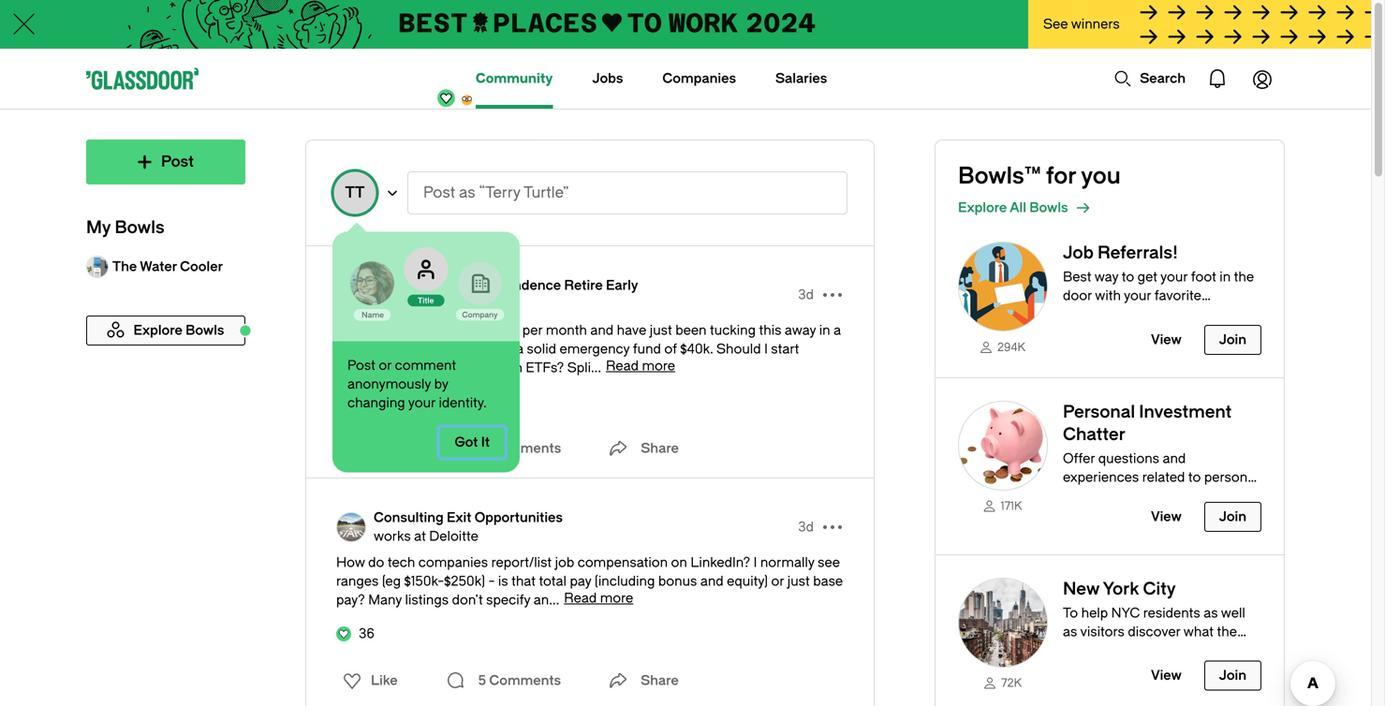 Task type: vqa. For each thing, say whether or not it's contained in the screenshot.
the in to the bottom
yes



Task type: describe. For each thing, give the bounding box(es) containing it.
pay
[[570, 574, 592, 589]]

spli
[[568, 360, 591, 376]]

1 horizontal spatial in
[[820, 323, 831, 338]]

6 comments
[[478, 441, 562, 456]]

explore all bowls
[[959, 200, 1069, 216]]

171k link
[[959, 498, 1049, 514]]

or inside post or comment anonymously by changing your identity.
[[379, 358, 392, 374]]

advice.
[[412, 323, 456, 338]]

investment
[[1140, 402, 1233, 422]]

1 horizontal spatial as
[[1064, 624, 1078, 640]]

nyc
[[1112, 606, 1141, 621]]

cooler
[[180, 259, 223, 275]]

see winners
[[1044, 16, 1120, 32]]

$150k-
[[404, 574, 444, 589]]

read more button for consulting exit opportunities works at deloitte
[[564, 591, 634, 606]]

my
[[86, 218, 111, 238]]

base
[[814, 574, 844, 589]]

personal investment chatter offer questions and experiences related to personal finance and investments
[[1064, 402, 1259, 504]]

deloitte
[[429, 529, 479, 544]]

image for post author image for works at
[[336, 513, 366, 543]]

0 vertical spatial bowls
[[1030, 200, 1069, 216]]

you
[[1082, 163, 1121, 189]]

6 comments button
[[441, 430, 566, 468]]

"terry
[[479, 184, 521, 201]]

search
[[1141, 71, 1186, 86]]

read for consulting exit opportunities works at deloitte
[[564, 591, 597, 606]]

need
[[336, 323, 370, 338]]

exit
[[447, 510, 472, 526]]

post as "terry turtle" button
[[408, 171, 848, 215]]

early
[[606, 278, 638, 293]]

read more for consulting exit opportunities works at deloitte
[[564, 591, 634, 606]]

explore
[[959, 200, 1008, 216]]

on
[[671, 555, 688, 571]]

6
[[478, 441, 487, 456]]

finance
[[1064, 488, 1110, 504]]

some
[[373, 323, 409, 338]]

image for post author image for associate
[[336, 280, 366, 310]]

3d link for how do tech companies report/list job compensation on linkedin? i normally see ranges (eg $150k-$250k) - is that total pay (including bonus and equity) or just base pay? many listings don't specify an
[[799, 518, 814, 537]]

solid
[[527, 342, 557, 357]]

1 vertical spatial bowls
[[115, 218, 165, 238]]

by
[[434, 377, 449, 392]]

investing
[[336, 360, 392, 376]]

like
[[414, 342, 435, 357]]

more actions image
[[818, 513, 848, 543]]

read more for fire financial independence retire early associate
[[606, 358, 676, 374]]

companies
[[419, 555, 488, 571]]

0 vertical spatial month
[[546, 323, 587, 338]]

1 vertical spatial a
[[516, 342, 524, 357]]

feel
[[387, 342, 410, 357]]

the inside need some advice. i save $4k per month and have just been tucking this away in a hysa. i feel like i've reached a solid emergency fund of $40k. should i start investing the $4k per month in etfs? spli
[[395, 360, 415, 376]]

post or comment anonymously by changing your identity.
[[348, 358, 487, 411]]

consulting exit opportunities works at deloitte
[[374, 510, 563, 544]]

away
[[785, 323, 816, 338]]

that
[[512, 574, 536, 589]]

or inside how do tech companies report/list job compensation on linkedin? i normally see ranges (eg $150k-$250k) - is that total pay (including bonus and equity) or just base pay? many listings don't specify an
[[772, 574, 785, 589]]

pay?
[[336, 593, 365, 608]]

5 comments button
[[441, 662, 566, 700]]

and inside how do tech companies report/list job compensation on linkedin? i normally see ranges (eg $150k-$250k) - is that total pay (including bonus and equity) or just base pay? many listings don't specify an
[[701, 574, 724, 589]]

the water cooler
[[112, 259, 223, 275]]

36
[[359, 626, 375, 642]]

do
[[368, 555, 385, 571]]

need some advice. i save $4k per month and have just been tucking this away in a hysa. i feel like i've reached a solid emergency fund of $40k. should i start investing the $4k per month in etfs? spli
[[336, 323, 842, 376]]

compensation
[[578, 555, 668, 571]]

questions
[[1099, 451, 1160, 466]]

city
[[1144, 579, 1177, 599]]

post for post as "terry turtle"
[[424, 184, 456, 201]]

companies
[[663, 71, 737, 86]]

discover
[[1129, 624, 1181, 640]]

associate
[[374, 297, 436, 312]]

t t
[[345, 184, 365, 201]]

search button
[[1105, 60, 1196, 97]]

72k link
[[959, 675, 1049, 691]]

just inside how do tech companies report/list job compensation on linkedin? i normally see ranges (eg $150k-$250k) - is that total pay (including bonus and equity) or just base pay? many listings don't specify an
[[788, 574, 810, 589]]

don't
[[452, 593, 483, 608]]

associate button
[[374, 295, 638, 314]]

visitors
[[1081, 624, 1125, 640]]

share button for 6 comments
[[604, 430, 679, 468]]

see
[[1044, 16, 1069, 32]]

$250k)
[[444, 574, 485, 589]]

i've
[[438, 342, 459, 357]]

retire
[[564, 278, 603, 293]]

of
[[665, 342, 677, 357]]

many
[[368, 593, 402, 608]]

1 t from the left
[[345, 184, 355, 201]]

world's
[[1064, 643, 1108, 659]]

independence
[[470, 278, 561, 293]]

is
[[498, 574, 508, 589]]

294k
[[998, 341, 1026, 354]]

comment
[[395, 358, 456, 374]]

read for fire financial independence retire early associate
[[606, 358, 639, 374]]

and up related
[[1163, 451, 1187, 466]]

72k
[[1002, 677, 1022, 690]]

1 horizontal spatial a
[[834, 323, 842, 338]]

job referrals!
[[1064, 243, 1179, 263]]



Task type: locate. For each thing, give the bounding box(es) containing it.
report/list
[[492, 555, 552, 571]]

or down normally on the bottom right of page
[[772, 574, 785, 589]]

to up investments
[[1189, 470, 1202, 485]]

my bowls
[[86, 218, 165, 238]]

just inside need some advice. i save $4k per month and have just been tucking this away in a hysa. i feel like i've reached a solid emergency fund of $40k. should i start investing the $4k per month in etfs? spli
[[650, 323, 673, 338]]

1 vertical spatial month
[[467, 360, 508, 376]]

read more button down pay
[[564, 591, 634, 606]]

to right has
[[1247, 643, 1260, 659]]

offer!
[[1064, 662, 1097, 677]]

changing
[[348, 396, 405, 411]]

per up solid
[[523, 323, 543, 338]]

more
[[642, 358, 676, 374], [600, 591, 634, 606]]

2 vertical spatial as
[[1064, 624, 1078, 640]]

image for bowl image for job referrals!
[[959, 242, 1049, 332]]

1 vertical spatial 3d
[[799, 520, 814, 535]]

fund
[[633, 342, 661, 357]]

0 horizontal spatial the
[[395, 360, 415, 376]]

0 vertical spatial or
[[379, 358, 392, 374]]

post down hysa.
[[348, 358, 376, 374]]

read more button down the 'fund'
[[606, 358, 676, 374]]

2 image for post author image from the top
[[336, 513, 366, 543]]

a left solid
[[516, 342, 524, 357]]

etfs?
[[526, 360, 564, 376]]

more for and
[[642, 358, 676, 374]]

how do tech companies report/list job compensation on linkedin? i normally see ranges (eg $150k-$250k) - is that total pay (including bonus and equity) or just base pay? many listings don't specify an
[[336, 555, 844, 608]]

0 vertical spatial rections list menu
[[332, 434, 404, 464]]

see
[[818, 555, 840, 571]]

1 image for bowl image from the top
[[959, 242, 1049, 332]]

comments for 6 comments
[[490, 441, 562, 456]]

1 comments from the top
[[490, 441, 562, 456]]

image for bowl image
[[959, 242, 1049, 332], [959, 401, 1049, 491], [959, 578, 1049, 668]]

294k link
[[959, 339, 1049, 355]]

0 vertical spatial just
[[650, 323, 673, 338]]

... for per
[[591, 360, 602, 376]]

2 share button from the top
[[604, 662, 679, 700]]

1 vertical spatial image for post author image
[[336, 513, 366, 543]]

1 vertical spatial ...
[[549, 593, 560, 608]]

lottie animation container image
[[1196, 56, 1241, 101], [1241, 56, 1286, 101], [1114, 69, 1133, 88], [1114, 69, 1133, 88]]

i left save
[[459, 323, 463, 338]]

0 vertical spatial read more button
[[606, 358, 676, 374]]

in right away
[[820, 323, 831, 338]]

and inside need some advice. i save $4k per month and have just been tucking this away in a hysa. i feel like i've reached a solid emergency fund of $40k. should i start investing the $4k per month in etfs? spli
[[591, 323, 614, 338]]

3 image for bowl image from the top
[[959, 578, 1049, 668]]

3d for how do tech companies report/list job compensation on linkedin? i normally see ranges (eg $150k-$250k) - is that total pay (including bonus and equity) or just base pay? many listings don't specify an
[[799, 520, 814, 535]]

1 vertical spatial 3d link
[[799, 518, 814, 537]]

in left etfs?
[[512, 360, 523, 376]]

more down (including
[[600, 591, 634, 606]]

save
[[466, 323, 495, 338]]

well
[[1222, 606, 1246, 621]]

0 vertical spatial per
[[523, 323, 543, 338]]

0 vertical spatial a
[[834, 323, 842, 338]]

i inside how do tech companies report/list job compensation on linkedin? i normally see ranges (eg $150k-$250k) - is that total pay (including bonus and equity) or just base pay? many listings don't specify an
[[754, 555, 757, 571]]

fire financial independence retire early link
[[374, 276, 638, 295]]

to inside new york city to help nyc residents as well as visitors discover what the world's most popular city has to offer!
[[1247, 643, 1260, 659]]

read down the 'fund'
[[606, 358, 639, 374]]

$4k
[[498, 323, 519, 338], [419, 360, 440, 376]]

post for post or comment anonymously by changing your identity.
[[348, 358, 376, 374]]

this
[[759, 323, 782, 338]]

$4k down associate button
[[498, 323, 519, 338]]

image for post author image up need
[[336, 280, 366, 310]]

image for post author image
[[336, 280, 366, 310], [336, 513, 366, 543]]

read down pay
[[564, 591, 597, 606]]

0 vertical spatial ...
[[591, 360, 602, 376]]

anonymously
[[348, 377, 431, 392]]

your
[[408, 396, 436, 411]]

3d link left more actions image
[[799, 518, 814, 537]]

have
[[617, 323, 647, 338]]

0 vertical spatial the
[[395, 360, 415, 376]]

comments inside "6 comments" "button"
[[490, 441, 562, 456]]

5 comments
[[478, 673, 561, 689]]

image for bowl image up 171k 'link'
[[959, 401, 1049, 491]]

1 horizontal spatial month
[[546, 323, 587, 338]]

0 horizontal spatial post
[[348, 358, 376, 374]]

see winners link
[[1029, 0, 1372, 49]]

most
[[1111, 643, 1143, 659]]

comments right 6
[[490, 441, 562, 456]]

0 vertical spatial comments
[[490, 441, 562, 456]]

popular
[[1146, 643, 1194, 659]]

0 vertical spatial in
[[820, 323, 831, 338]]

the
[[112, 259, 137, 275]]

image for bowl image up '294k' link
[[959, 242, 1049, 332]]

1 vertical spatial read more
[[564, 591, 634, 606]]

1 vertical spatial read more button
[[564, 591, 634, 606]]

and up emergency
[[591, 323, 614, 338]]

the inside new york city to help nyc residents as well as visitors discover what the world's most popular city has to offer!
[[1218, 624, 1238, 640]]

the down feel
[[395, 360, 415, 376]]

1 vertical spatial rections list menu
[[332, 666, 404, 696]]

2 image for bowl image from the top
[[959, 401, 1049, 491]]

1 vertical spatial to
[[1247, 643, 1260, 659]]

0 vertical spatial 3d
[[799, 287, 814, 303]]

tucking
[[710, 323, 756, 338]]

more actions image
[[818, 280, 848, 310]]

as inside button
[[459, 184, 476, 201]]

0 vertical spatial post
[[424, 184, 456, 201]]

share for 6 comments
[[641, 441, 679, 456]]

post inside post or comment anonymously by changing your identity.
[[348, 358, 376, 374]]

2 3d from the top
[[799, 520, 814, 535]]

1 vertical spatial share
[[641, 673, 679, 689]]

t
[[345, 184, 355, 201], [355, 184, 365, 201]]

turtle"
[[524, 184, 569, 201]]

bowls right "my"
[[115, 218, 165, 238]]

as
[[459, 184, 476, 201], [1204, 606, 1219, 621], [1064, 624, 1078, 640]]

as up what
[[1204, 606, 1219, 621]]

1 vertical spatial post
[[348, 358, 376, 374]]

i up equity)
[[754, 555, 757, 571]]

bowls right 'all'
[[1030, 200, 1069, 216]]

0 horizontal spatial ...
[[549, 593, 560, 608]]

fire financial independence retire early associate
[[374, 278, 638, 312]]

chatter
[[1064, 425, 1126, 444]]

emergency
[[560, 342, 630, 357]]

post as "terry turtle"
[[424, 184, 569, 201]]

i left feel
[[381, 342, 384, 357]]

start
[[771, 342, 800, 357]]

1 horizontal spatial post
[[424, 184, 456, 201]]

for
[[1047, 163, 1077, 189]]

york
[[1104, 579, 1140, 599]]

and
[[591, 323, 614, 338], [1163, 451, 1187, 466], [1113, 488, 1136, 504], [701, 574, 724, 589]]

1 vertical spatial or
[[772, 574, 785, 589]]

0 vertical spatial image for post author image
[[336, 280, 366, 310]]

reached
[[462, 342, 513, 357]]

2 comments from the top
[[489, 673, 561, 689]]

been
[[676, 323, 707, 338]]

share for 5 comments
[[641, 673, 679, 689]]

2 vertical spatial image for bowl image
[[959, 578, 1049, 668]]

0 vertical spatial share button
[[604, 430, 679, 468]]

personal
[[1064, 402, 1136, 422]]

1 horizontal spatial $4k
[[498, 323, 519, 338]]

help
[[1082, 606, 1109, 621]]

1 vertical spatial just
[[788, 574, 810, 589]]

tech
[[388, 555, 415, 571]]

should
[[717, 342, 761, 357]]

0 horizontal spatial $4k
[[419, 360, 440, 376]]

3d left more actions icon
[[799, 287, 814, 303]]

11
[[359, 394, 367, 409]]

1 vertical spatial more
[[600, 591, 634, 606]]

2 t from the left
[[355, 184, 365, 201]]

image for post author image up how at the left bottom of the page
[[336, 513, 366, 543]]

rections list menu for 36
[[332, 666, 404, 696]]

image for bowl image for new york city
[[959, 578, 1049, 668]]

comments right 5
[[489, 673, 561, 689]]

1 horizontal spatial ...
[[591, 360, 602, 376]]

0 vertical spatial 3d link
[[799, 286, 814, 305]]

0 horizontal spatial in
[[512, 360, 523, 376]]

a down more actions icon
[[834, 323, 842, 338]]

total
[[539, 574, 567, 589]]

post left "terry
[[424, 184, 456, 201]]

1 rections list menu from the top
[[332, 434, 404, 464]]

1 horizontal spatial per
[[523, 323, 543, 338]]

0 vertical spatial read more
[[606, 358, 676, 374]]

image for bowl image for personal investment chatter
[[959, 401, 1049, 491]]

1 vertical spatial $4k
[[419, 360, 440, 376]]

equity)
[[727, 574, 768, 589]]

3d link left more actions icon
[[799, 286, 814, 305]]

personal
[[1205, 470, 1259, 485]]

just up of on the left of page
[[650, 323, 673, 338]]

normally
[[761, 555, 815, 571]]

read more button for fire financial independence retire early associate
[[606, 358, 676, 374]]

post inside button
[[424, 184, 456, 201]]

0 vertical spatial as
[[459, 184, 476, 201]]

referrals!
[[1098, 243, 1179, 263]]

1 share from the top
[[641, 441, 679, 456]]

per down 'i've'
[[444, 360, 464, 376]]

share
[[641, 441, 679, 456], [641, 673, 679, 689]]

3d for need some advice. i save $4k per month and have just been tucking this away in a hysa. i feel like i've reached a solid emergency fund of $40k. should i start investing the $4k per month in etfs? spli
[[799, 287, 814, 303]]

0 vertical spatial read
[[606, 358, 639, 374]]

read more down the 'fund'
[[606, 358, 676, 374]]

1 horizontal spatial or
[[772, 574, 785, 589]]

0 vertical spatial to
[[1189, 470, 1202, 485]]

1 vertical spatial in
[[512, 360, 523, 376]]

lottie animation container image
[[401, 49, 478, 108], [401, 49, 478, 108], [1196, 56, 1241, 101], [1241, 56, 1286, 101]]

fire
[[374, 278, 405, 293]]

experiences
[[1064, 470, 1140, 485]]

0 horizontal spatial just
[[650, 323, 673, 338]]

$4k down like
[[419, 360, 440, 376]]

read more down pay
[[564, 591, 634, 606]]

new
[[1064, 579, 1100, 599]]

1 image for post author image from the top
[[336, 280, 366, 310]]

more down the 'fund'
[[642, 358, 676, 374]]

comments
[[490, 441, 562, 456], [489, 673, 561, 689]]

0 vertical spatial image for bowl image
[[959, 242, 1049, 332]]

comments inside 5 comments button
[[489, 673, 561, 689]]

1 vertical spatial share button
[[604, 662, 679, 700]]

rections list menu down changing
[[332, 434, 404, 464]]

1 vertical spatial per
[[444, 360, 464, 376]]

1 horizontal spatial just
[[788, 574, 810, 589]]

just down normally on the bottom right of page
[[788, 574, 810, 589]]

1 horizontal spatial read
[[606, 358, 639, 374]]

consulting exit opportunities link
[[374, 509, 563, 528]]

and down linkedin?
[[701, 574, 724, 589]]

related
[[1143, 470, 1186, 485]]

1 horizontal spatial to
[[1247, 643, 1260, 659]]

to inside personal investment chatter offer questions and experiences related to personal finance and investments
[[1189, 470, 1202, 485]]

2 horizontal spatial as
[[1204, 606, 1219, 621]]

jobs
[[593, 71, 624, 86]]

1 vertical spatial as
[[1204, 606, 1219, 621]]

explore all bowls link
[[959, 197, 1285, 219]]

community link
[[476, 49, 553, 109]]

1 3d from the top
[[799, 287, 814, 303]]

companies link
[[663, 49, 737, 109]]

job
[[555, 555, 575, 571]]

what
[[1184, 624, 1214, 640]]

the water cooler link
[[86, 248, 246, 286]]

2 share from the top
[[641, 673, 679, 689]]

2 rections list menu from the top
[[332, 666, 404, 696]]

3d link for need some advice. i save $4k per month and have just been tucking this away in a hysa. i feel like i've reached a solid emergency fund of $40k. should i start investing the $4k per month in etfs? spli
[[799, 286, 814, 305]]

all
[[1010, 200, 1027, 216]]

as down 'to'
[[1064, 624, 1078, 640]]

consulting
[[374, 510, 444, 526]]

1 horizontal spatial bowls
[[1030, 200, 1069, 216]]

job
[[1064, 243, 1094, 263]]

... down total
[[549, 593, 560, 608]]

post or comment anonymously by changing your identity. dialog
[[333, 342, 520, 473]]

1 share button from the top
[[604, 430, 679, 468]]

listings
[[405, 593, 449, 608]]

... for compensation
[[549, 593, 560, 608]]

0 vertical spatial share
[[641, 441, 679, 456]]

1 3d link from the top
[[799, 286, 814, 305]]

0 horizontal spatial read
[[564, 591, 597, 606]]

0 horizontal spatial more
[[600, 591, 634, 606]]

and down 'experiences'
[[1113, 488, 1136, 504]]

0 vertical spatial more
[[642, 358, 676, 374]]

rections list menu containing like
[[332, 666, 404, 696]]

comments for 5 comments
[[489, 673, 561, 689]]

specify
[[486, 593, 531, 608]]

1 horizontal spatial more
[[642, 358, 676, 374]]

rections list menu
[[332, 434, 404, 464], [332, 666, 404, 696]]

0 horizontal spatial to
[[1189, 470, 1202, 485]]

as left "terry
[[459, 184, 476, 201]]

i left 'start'
[[765, 342, 768, 357]]

2 3d link from the top
[[799, 518, 814, 537]]

bowls™
[[959, 163, 1041, 189]]

0 horizontal spatial bowls
[[115, 218, 165, 238]]

0 horizontal spatial per
[[444, 360, 464, 376]]

-
[[489, 574, 495, 589]]

1 vertical spatial read
[[564, 591, 597, 606]]

... down emergency
[[591, 360, 602, 376]]

month down reached
[[467, 360, 508, 376]]

the up has
[[1218, 624, 1238, 640]]

1 vertical spatial comments
[[489, 673, 561, 689]]

hysa.
[[336, 342, 377, 357]]

more for linkedin?
[[600, 591, 634, 606]]

image for bowl image up 72k link at the right
[[959, 578, 1049, 668]]

share button for 5 comments
[[604, 662, 679, 700]]

0 horizontal spatial a
[[516, 342, 524, 357]]

city
[[1197, 643, 1219, 659]]

rections list menu down 36
[[332, 666, 404, 696]]

1 vertical spatial image for bowl image
[[959, 401, 1049, 491]]

$40k.
[[680, 342, 714, 357]]

3d left more actions image
[[799, 520, 814, 535]]

0 horizontal spatial month
[[467, 360, 508, 376]]

at
[[414, 529, 426, 544]]

0 vertical spatial $4k
[[498, 323, 519, 338]]

0 horizontal spatial as
[[459, 184, 476, 201]]

winners
[[1072, 16, 1120, 32]]

0 horizontal spatial or
[[379, 358, 392, 374]]

linkedin?
[[691, 555, 751, 571]]

1 horizontal spatial the
[[1218, 624, 1238, 640]]

new york city to help nyc residents as well as visitors discover what the world's most popular city has to offer!
[[1064, 579, 1260, 677]]

rections list menu for 11
[[332, 434, 404, 464]]

financial
[[408, 278, 466, 293]]

1 vertical spatial the
[[1218, 624, 1238, 640]]

in
[[820, 323, 831, 338], [512, 360, 523, 376]]

month up solid
[[546, 323, 587, 338]]

3d
[[799, 287, 814, 303], [799, 520, 814, 535]]

or up "anonymously"
[[379, 358, 392, 374]]



